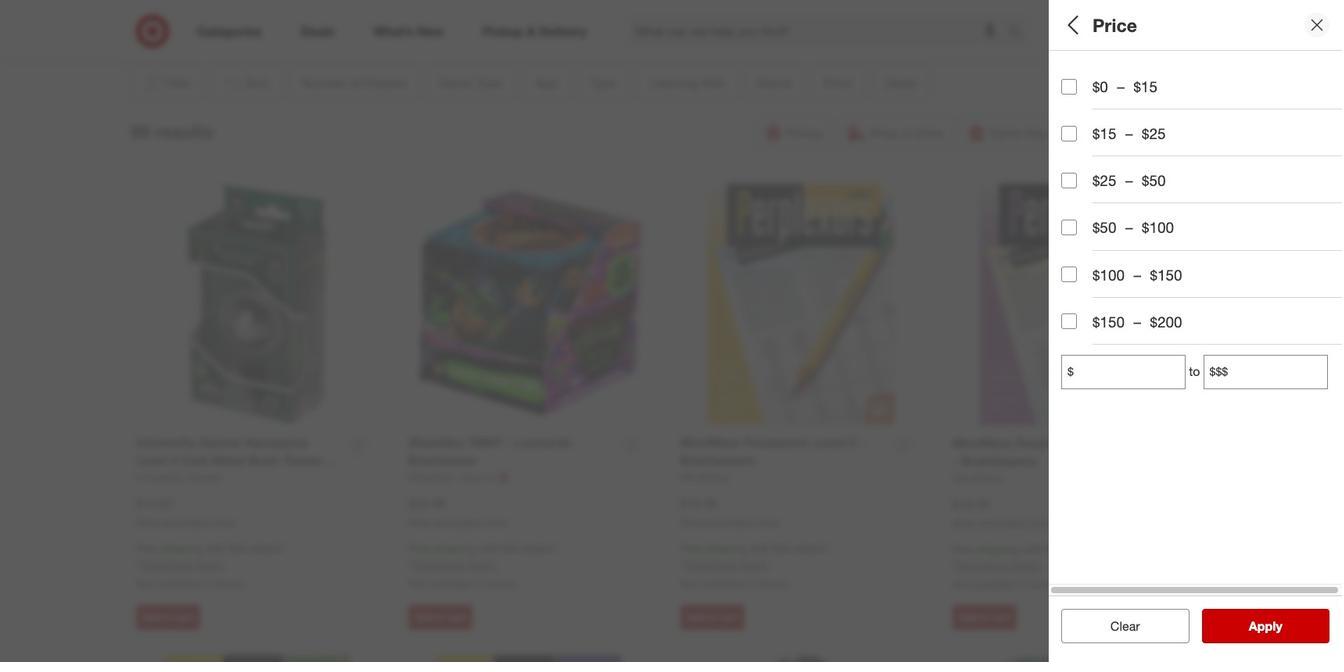 Task type: vqa. For each thing, say whether or not it's contained in the screenshot.


Task type: describe. For each thing, give the bounding box(es) containing it.
advertisement region
[[196, 0, 1135, 37]]

type inside game type classic games; creative games
[[1108, 116, 1141, 134]]

purchased inside $14.87 when purchased online
[[163, 517, 208, 529]]

1 horizontal spatial $16.95 when purchased online
[[953, 497, 1052, 529]]

educatio
[[1305, 356, 1343, 369]]

1 vertical spatial $50
[[1093, 219, 1117, 237]]

$15  –  $25
[[1093, 125, 1166, 143]]

price dialog
[[1049, 0, 1343, 663]]

clear button
[[1062, 610, 1190, 644]]

clear for clear all
[[1103, 619, 1133, 635]]

chuckle
[[1223, 356, 1263, 369]]

kids;
[[1062, 191, 1086, 205]]

creativity;
[[1194, 301, 1244, 314]]

clear for clear
[[1111, 619, 1140, 635]]

bepuzzled;
[[1165, 356, 1220, 369]]

in inside brand alice in wonderland; bepuzzled; chuckle & roar; educatio
[[1089, 356, 1097, 369]]

all
[[1136, 619, 1148, 635]]

apply button
[[1202, 610, 1330, 644]]

type board games; brainteasers
[[1062, 226, 1197, 259]]

$25  –  $50
[[1093, 172, 1166, 190]]

0 vertical spatial $100
[[1142, 219, 1174, 237]]

clear all button
[[1062, 610, 1190, 644]]

$0  –  $15 checkbox
[[1062, 79, 1077, 94]]

games; inside type board games; brainteasers
[[1095, 246, 1133, 259]]

all filters
[[1062, 14, 1137, 36]]

0 horizontal spatial $15
[[1093, 125, 1117, 143]]

games; inside game type classic games; creative games
[[1100, 136, 1138, 150]]

online inside $25.99 when purchased online
[[483, 517, 508, 529]]

$15  –  $25 checkbox
[[1062, 126, 1077, 141]]

$50  –  $100
[[1093, 219, 1174, 237]]

alice
[[1062, 356, 1086, 369]]

2
[[1074, 82, 1080, 95]]

adult
[[1090, 191, 1115, 205]]

creative inside learning skill coding; creative thinking; creativity; fine motor skills; gr
[[1103, 301, 1144, 314]]

1 horizontal spatial $16.95
[[953, 497, 990, 512]]

1 horizontal spatial $50
[[1142, 172, 1166, 190]]

sponsored
[[1089, 37, 1135, 49]]

learning skill coding; creative thinking; creativity; fine motor skills; gr
[[1062, 281, 1343, 314]]

see
[[1233, 619, 1255, 635]]

0 horizontal spatial $150
[[1093, 313, 1125, 331]]

$14.87
[[136, 496, 174, 511]]

number
[[1062, 62, 1118, 80]]

$200
[[1151, 313, 1183, 331]]

1 horizontal spatial $25
[[1142, 125, 1166, 143]]

99 results
[[130, 120, 213, 142]]

$150  –  $200 checkbox
[[1062, 314, 1077, 330]]

clear all
[[1103, 619, 1148, 635]]

online inside $14.87 when purchased online
[[210, 517, 236, 529]]

thinking;
[[1147, 301, 1191, 314]]

0 vertical spatial $150
[[1151, 266, 1183, 284]]

see results button
[[1202, 610, 1330, 644]]

roar;
[[1276, 356, 1302, 369]]

brainteasers
[[1136, 246, 1197, 259]]

game
[[1062, 116, 1104, 134]]

see results
[[1233, 619, 1299, 635]]

1 vertical spatial $25
[[1093, 172, 1117, 190]]

coding;
[[1062, 301, 1100, 314]]

0 vertical spatial $15
[[1134, 77, 1158, 95]]

price
[[1093, 14, 1138, 36]]

all filters dialog
[[1049, 0, 1343, 663]]



Task type: locate. For each thing, give the bounding box(es) containing it.
0 horizontal spatial results
[[155, 120, 213, 142]]

$25 left games
[[1142, 125, 1166, 143]]

results for see results
[[1259, 619, 1299, 635]]

1 horizontal spatial type
[[1108, 116, 1141, 134]]

motor
[[1270, 301, 1299, 314]]

1;
[[1062, 82, 1071, 95]]

0 vertical spatial $50
[[1142, 172, 1166, 190]]

$50  –  $100 checkbox
[[1062, 220, 1077, 235]]

1 vertical spatial $150
[[1093, 313, 1125, 331]]

0 horizontal spatial $16.95
[[681, 496, 718, 511]]

skill
[[1128, 281, 1157, 299]]

clear
[[1103, 619, 1133, 635], [1111, 619, 1140, 635]]

search
[[1002, 25, 1039, 40]]

clear inside all filters "dialog"
[[1103, 619, 1133, 635]]

$16.95
[[681, 496, 718, 511], [953, 497, 990, 512]]

results right '99'
[[155, 120, 213, 142]]

fine
[[1247, 301, 1267, 314]]

results
[[155, 120, 213, 142], [1259, 619, 1299, 635]]

brand alice in wonderland; bepuzzled; chuckle & roar; educatio
[[1062, 335, 1343, 369]]

$50 down game type classic games; creative games
[[1142, 172, 1166, 190]]

0 vertical spatial $25
[[1142, 125, 1166, 143]]

exclusions apply. button
[[140, 558, 225, 574], [412, 558, 497, 574], [685, 558, 769, 574], [957, 559, 1042, 574]]

$100
[[1142, 219, 1174, 237], [1093, 266, 1125, 284]]

filters
[[1088, 14, 1137, 36]]

&
[[1266, 356, 1273, 369]]

$100 left skill
[[1093, 266, 1125, 284]]

creative
[[1141, 136, 1182, 150], [1103, 301, 1144, 314]]

$0  –  $15
[[1093, 77, 1158, 95]]

$15 right $0
[[1134, 77, 1158, 95]]

age
[[1062, 171, 1089, 189]]

0 vertical spatial games;
[[1100, 136, 1138, 150]]

0 horizontal spatial type
[[1062, 226, 1095, 244]]

apply
[[1249, 619, 1283, 635]]

99
[[130, 120, 150, 142]]

1 horizontal spatial $100
[[1142, 219, 1174, 237]]

1 clear from the left
[[1103, 619, 1133, 635]]

1 horizontal spatial $15
[[1134, 77, 1158, 95]]

$16.95 when purchased online
[[681, 496, 780, 529], [953, 497, 1052, 529]]

skills;
[[1302, 301, 1331, 314]]

$25.99
[[408, 496, 446, 511]]

type
[[1108, 116, 1141, 134], [1062, 226, 1095, 244]]

0 vertical spatial type
[[1108, 116, 1141, 134]]

$15 right $15  –  $25 checkbox
[[1093, 125, 1117, 143]]

1 vertical spatial $100
[[1093, 266, 1125, 284]]

$100  –  $150 checkbox
[[1062, 267, 1077, 283]]

results right see
[[1259, 619, 1299, 635]]

purchased
[[163, 517, 208, 529], [435, 517, 480, 529], [708, 517, 752, 529], [980, 518, 1025, 529]]

not
[[136, 578, 154, 591], [408, 578, 426, 591], [681, 578, 698, 591], [953, 578, 971, 592]]

$0
[[1093, 77, 1109, 95]]

none text field inside price dialog
[[1204, 355, 1328, 390]]

None text field
[[1062, 355, 1186, 390]]

with
[[206, 542, 226, 556], [478, 542, 498, 556], [750, 542, 771, 556], [1023, 543, 1043, 557]]

1 vertical spatial type
[[1062, 226, 1095, 244]]

results inside button
[[1259, 619, 1299, 635]]

games; up "$25  –  $50" on the right
[[1100, 136, 1138, 150]]

$14.87 when purchased online
[[136, 496, 236, 529]]

when inside $25.99 when purchased online
[[408, 517, 433, 529]]

1 horizontal spatial $150
[[1151, 266, 1183, 284]]

to
[[1190, 364, 1201, 380]]

$100 up 'brainteasers' in the top of the page
[[1142, 219, 1174, 237]]

games
[[1185, 136, 1220, 150]]

None text field
[[1204, 355, 1328, 390]]

2 clear from the left
[[1111, 619, 1140, 635]]

type up board
[[1062, 226, 1095, 244]]

games;
[[1100, 136, 1138, 150], [1095, 246, 1133, 259]]

$50 down adult
[[1093, 219, 1117, 237]]

players
[[1141, 62, 1193, 80]]

creative inside game type classic games; creative games
[[1141, 136, 1182, 150]]

when inside $14.87 when purchased online
[[136, 517, 161, 529]]

learning
[[1062, 281, 1124, 299]]

1 vertical spatial creative
[[1103, 301, 1144, 314]]

shipping
[[161, 542, 203, 556], [433, 542, 475, 556], [705, 542, 747, 556], [978, 543, 1020, 557]]

none text field inside price dialog
[[1062, 355, 1186, 390]]

$150
[[1151, 266, 1183, 284], [1093, 313, 1125, 331]]

1 vertical spatial $15
[[1093, 125, 1117, 143]]

$25.99 when purchased online
[[408, 496, 508, 529]]

apply.
[[195, 559, 225, 572], [468, 559, 497, 572], [740, 559, 769, 572], [1012, 560, 1042, 573]]

$100  –  $150
[[1093, 266, 1183, 284]]

creative down skill
[[1103, 301, 1144, 314]]

0 vertical spatial results
[[155, 120, 213, 142]]

game type classic games; creative games
[[1062, 116, 1220, 150]]

$150 up brand
[[1093, 313, 1125, 331]]

$15
[[1134, 77, 1158, 95], [1093, 125, 1117, 143]]

free shipping with $35 orders* * exclusions apply. not available in stores
[[136, 542, 285, 591], [408, 542, 557, 591], [681, 542, 830, 591], [953, 543, 1102, 592]]

free
[[136, 542, 158, 556], [408, 542, 430, 556], [681, 542, 702, 556], [953, 543, 975, 557]]

all
[[1062, 14, 1083, 36]]

0 horizontal spatial $16.95 when purchased online
[[681, 496, 780, 529]]

when
[[136, 517, 161, 529], [408, 517, 433, 529], [681, 517, 705, 529], [953, 518, 977, 529]]

exclusions
[[140, 559, 192, 572], [412, 559, 465, 572], [685, 559, 737, 572], [957, 560, 1009, 573]]

creative left games
[[1141, 136, 1182, 150]]

brand
[[1062, 335, 1104, 353]]

age kids; adult
[[1062, 171, 1115, 205]]

available
[[157, 578, 199, 591], [429, 578, 472, 591], [701, 578, 744, 591], [974, 578, 1016, 592]]

type inside type board games; brainteasers
[[1062, 226, 1095, 244]]

1 horizontal spatial results
[[1259, 619, 1299, 635]]

0 horizontal spatial $100
[[1093, 266, 1125, 284]]

number of players 1; 2
[[1062, 62, 1193, 95]]

$25 up adult
[[1093, 172, 1117, 190]]

1 vertical spatial results
[[1259, 619, 1299, 635]]

purchased inside $25.99 when purchased online
[[435, 517, 480, 529]]

games; down $50  –  $100 at top
[[1095, 246, 1133, 259]]

1 vertical spatial games;
[[1095, 246, 1133, 259]]

online
[[210, 517, 236, 529], [483, 517, 508, 529], [755, 517, 780, 529], [1027, 518, 1052, 529]]

$50
[[1142, 172, 1166, 190], [1093, 219, 1117, 237]]

$150  –  $200
[[1093, 313, 1183, 331]]

in
[[1089, 356, 1097, 369], [202, 578, 211, 591], [475, 578, 483, 591], [747, 578, 755, 591], [1019, 578, 1028, 592]]

orders*
[[250, 542, 285, 556], [522, 542, 557, 556], [794, 542, 830, 556], [1067, 543, 1102, 557]]

0 horizontal spatial $50
[[1093, 219, 1117, 237]]

gr
[[1334, 301, 1343, 314]]

0 vertical spatial creative
[[1141, 136, 1182, 150]]

clear inside price dialog
[[1111, 619, 1140, 635]]

$150 down 'brainteasers' in the top of the page
[[1151, 266, 1183, 284]]

$35
[[229, 542, 247, 556], [501, 542, 519, 556], [774, 542, 791, 556], [1046, 543, 1064, 557]]

stores
[[214, 578, 244, 591], [486, 578, 516, 591], [758, 578, 789, 591], [1031, 578, 1061, 592]]

$25
[[1142, 125, 1166, 143], [1093, 172, 1117, 190]]

results for 99 results
[[155, 120, 213, 142]]

board
[[1062, 246, 1091, 259]]

*
[[136, 559, 140, 572], [408, 559, 412, 572], [681, 559, 685, 572], [953, 560, 957, 573]]

classic
[[1062, 136, 1097, 150]]

search button
[[1002, 14, 1039, 52]]

What can we help you find? suggestions appear below search field
[[626, 14, 1012, 49]]

wonderland;
[[1100, 356, 1162, 369]]

type down $0  –  $15
[[1108, 116, 1141, 134]]

of
[[1122, 62, 1136, 80]]

$25  –  $50 checkbox
[[1062, 173, 1077, 188]]

0 horizontal spatial $25
[[1093, 172, 1117, 190]]



